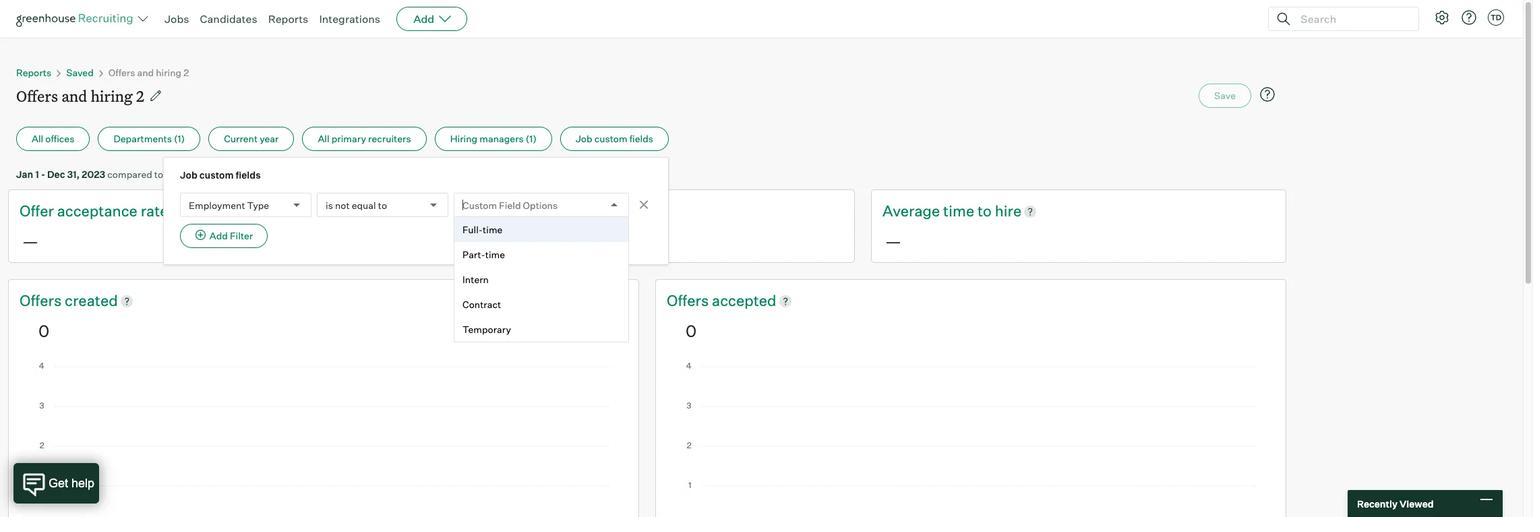 Task type: vqa. For each thing, say whether or not it's contained in the screenshot.
Research and Engineering Option
no



Task type: describe. For each thing, give the bounding box(es) containing it.
job custom fields button
[[560, 127, 669, 151]]

options
[[523, 199, 558, 211]]

rate
[[141, 202, 168, 220]]

faq image
[[1260, 86, 1276, 102]]

edit image
[[149, 89, 163, 103]]

part-time
[[463, 249, 505, 260]]

is not equal to
[[326, 199, 387, 211]]

2 - from the left
[[190, 169, 194, 180]]

acceptance link
[[57, 201, 141, 222]]

average time to for fill
[[451, 202, 563, 220]]

fields inside button
[[630, 133, 653, 144]]

2023
[[82, 169, 105, 180]]

type
[[247, 199, 269, 211]]

current year
[[224, 133, 279, 144]]

all for all primary recruiters
[[318, 133, 329, 144]]

— for hire
[[885, 231, 902, 251]]

hiring managers (1)
[[450, 133, 537, 144]]

add for add filter
[[210, 230, 228, 241]]

0 horizontal spatial custom
[[199, 169, 234, 181]]

1 — from the left
[[22, 231, 38, 251]]

1 31, from the left
[[67, 169, 80, 180]]

td button
[[1485, 7, 1507, 28]]

2 (1) from the left
[[526, 133, 537, 144]]

full-
[[463, 224, 483, 235]]

primary
[[332, 133, 366, 144]]

accepted link
[[712, 290, 776, 311]]

1 horizontal spatial reports
[[268, 12, 308, 26]]

0 vertical spatial offers and hiring 2
[[108, 67, 189, 78]]

2 31, from the left
[[216, 169, 229, 180]]

— for fill
[[454, 231, 470, 251]]

recruiters
[[368, 133, 411, 144]]

Search text field
[[1297, 9, 1407, 29]]

all primary recruiters button
[[302, 127, 427, 151]]

1 horizontal spatial and
[[137, 67, 154, 78]]

0 horizontal spatial job custom fields
[[180, 169, 261, 181]]

time up part-time
[[483, 224, 503, 235]]

all primary recruiters
[[318, 133, 411, 144]]

viewed
[[1400, 498, 1434, 509]]

fill
[[563, 202, 580, 220]]

job custom fields inside job custom fields button
[[576, 133, 653, 144]]

current year button
[[208, 127, 294, 151]]

recently
[[1357, 498, 1398, 509]]

0 horizontal spatial and
[[61, 86, 87, 106]]

2022
[[231, 169, 254, 180]]

td button
[[1488, 9, 1504, 26]]

1 horizontal spatial hiring
[[156, 67, 182, 78]]

custom inside button
[[594, 133, 628, 144]]

offer
[[20, 202, 54, 220]]

1 vertical spatial job
[[180, 169, 197, 181]]

all for all offices
[[32, 133, 43, 144]]

add for add
[[413, 12, 434, 26]]

offers link for created
[[20, 290, 65, 311]]

add filter button
[[180, 224, 268, 248]]

0 horizontal spatial 2
[[136, 86, 144, 106]]

to link for hire
[[978, 201, 995, 222]]

acceptance
[[57, 202, 137, 220]]

add filter
[[210, 230, 253, 241]]

add button
[[397, 7, 467, 31]]

integrations
[[319, 12, 380, 26]]

integrations link
[[319, 12, 380, 26]]

hire link
[[995, 201, 1022, 222]]

compared
[[107, 169, 152, 180]]

0 vertical spatial reports link
[[268, 12, 308, 26]]

0 horizontal spatial reports
[[16, 67, 51, 78]]

all offices button
[[16, 127, 90, 151]]

created
[[65, 291, 118, 309]]

employment type
[[189, 199, 269, 211]]

hire
[[995, 202, 1022, 220]]

job inside button
[[576, 133, 592, 144]]

1 - from the left
[[41, 169, 45, 180]]

2 jan from the left
[[165, 169, 182, 180]]

current
[[224, 133, 258, 144]]

year
[[260, 133, 279, 144]]

to left hire
[[978, 202, 992, 220]]

all offices
[[32, 133, 74, 144]]

offers link for accepted
[[667, 290, 712, 311]]

time down full-time
[[485, 249, 505, 260]]

td
[[1491, 13, 1502, 22]]

xychart image for accepted
[[686, 362, 1256, 517]]

managers
[[480, 133, 524, 144]]

configure image
[[1434, 9, 1450, 26]]

jobs link
[[165, 12, 189, 26]]

filter
[[230, 230, 253, 241]]



Task type: locate. For each thing, give the bounding box(es) containing it.
1 horizontal spatial fields
[[630, 133, 653, 144]]

to link for fill
[[546, 201, 563, 222]]

2 average time to from the left
[[883, 202, 995, 220]]

1 horizontal spatial reports link
[[268, 12, 308, 26]]

(1) right "departments"
[[174, 133, 185, 144]]

contract
[[463, 299, 501, 310]]

offers and hiring 2 up edit image
[[108, 67, 189, 78]]

departments (1) button
[[98, 127, 200, 151]]

offer acceptance
[[20, 202, 141, 220]]

offices
[[45, 133, 74, 144]]

custom
[[594, 133, 628, 144], [199, 169, 234, 181]]

xychart image
[[38, 362, 609, 517], [686, 362, 1256, 517]]

0 horizontal spatial average link
[[451, 201, 512, 222]]

3 — from the left
[[885, 231, 902, 251]]

reports left saved
[[16, 67, 51, 78]]

time link for fill
[[512, 201, 546, 222]]

dec down all offices 'button'
[[47, 169, 65, 180]]

0 vertical spatial job
[[576, 133, 592, 144]]

1 vertical spatial job custom fields
[[180, 169, 261, 181]]

recently viewed
[[1357, 498, 1434, 509]]

all inside button
[[318, 133, 329, 144]]

and
[[137, 67, 154, 78], [61, 86, 87, 106]]

1 vertical spatial add
[[210, 230, 228, 241]]

0 horizontal spatial reports link
[[16, 67, 51, 78]]

average time to for hire
[[883, 202, 995, 220]]

offers
[[108, 67, 135, 78], [16, 86, 58, 106], [20, 291, 65, 309], [667, 291, 712, 309]]

31,
[[67, 169, 80, 180], [216, 169, 229, 180]]

1 horizontal spatial to link
[[978, 201, 995, 222]]

reports link
[[268, 12, 308, 26], [16, 67, 51, 78]]

time link left hire "link"
[[943, 201, 978, 222]]

0 vertical spatial job custom fields
[[576, 133, 653, 144]]

and up edit image
[[137, 67, 154, 78]]

0 horizontal spatial —
[[22, 231, 38, 251]]

offer link
[[20, 201, 57, 222]]

0 for created
[[38, 321, 49, 341]]

offers link
[[20, 290, 65, 311], [667, 290, 712, 311]]

accepted
[[712, 291, 776, 309]]

2
[[184, 67, 189, 78], [136, 86, 144, 106]]

fill link
[[563, 201, 580, 222]]

2 time link from the left
[[943, 201, 978, 222]]

0 horizontal spatial 0
[[38, 321, 49, 341]]

- down all offices 'button'
[[41, 169, 45, 180]]

1 horizontal spatial jan
[[165, 169, 182, 180]]

saved
[[66, 67, 94, 78]]

1 0 from the left
[[38, 321, 49, 341]]

31, left 2023
[[67, 169, 80, 180]]

average time to
[[451, 202, 563, 220], [883, 202, 995, 220]]

1 horizontal spatial 31,
[[216, 169, 229, 180]]

1 dec from the left
[[47, 169, 65, 180]]

offers and hiring 2 down saved
[[16, 86, 144, 106]]

0 horizontal spatial add
[[210, 230, 228, 241]]

all inside 'button'
[[32, 133, 43, 144]]

0 vertical spatial and
[[137, 67, 154, 78]]

average
[[451, 202, 509, 220], [883, 202, 940, 220]]

to right compared
[[154, 169, 163, 180]]

job
[[576, 133, 592, 144], [180, 169, 197, 181]]

2 horizontal spatial —
[[885, 231, 902, 251]]

hiring down saved 'link' in the top left of the page
[[91, 86, 133, 106]]

custom
[[463, 199, 497, 211]]

2 to link from the left
[[978, 201, 995, 222]]

0 horizontal spatial -
[[41, 169, 45, 180]]

(1)
[[174, 133, 185, 144], [526, 133, 537, 144]]

0 horizontal spatial jan
[[16, 169, 33, 180]]

all left offices
[[32, 133, 43, 144]]

1
[[35, 169, 39, 180], [184, 169, 188, 180]]

1 horizontal spatial —
[[454, 231, 470, 251]]

1 horizontal spatial add
[[413, 12, 434, 26]]

2 1 from the left
[[184, 169, 188, 180]]

0 horizontal spatial time link
[[512, 201, 546, 222]]

0 horizontal spatial hiring
[[91, 86, 133, 106]]

0 horizontal spatial to link
[[546, 201, 563, 222]]

—
[[22, 231, 38, 251], [454, 231, 470, 251], [885, 231, 902, 251]]

1 to link from the left
[[546, 201, 563, 222]]

full-time
[[463, 224, 503, 235]]

1 vertical spatial hiring
[[91, 86, 133, 106]]

1 xychart image from the left
[[38, 362, 609, 517]]

offers and hiring 2
[[108, 67, 189, 78], [16, 86, 144, 106]]

1 all from the left
[[32, 133, 43, 144]]

2 average link from the left
[[883, 201, 943, 222]]

2 — from the left
[[454, 231, 470, 251]]

1 horizontal spatial offers link
[[667, 290, 712, 311]]

- up employment at the top
[[190, 169, 194, 180]]

jan 1 - dec 31, 2023 compared to jan 1 - dec 31, 2022
[[16, 169, 254, 180]]

1 vertical spatial fields
[[236, 169, 261, 181]]

0 horizontal spatial 1
[[35, 169, 39, 180]]

1 horizontal spatial average link
[[883, 201, 943, 222]]

1 horizontal spatial 0
[[686, 321, 697, 341]]

1 vertical spatial reports link
[[16, 67, 51, 78]]

departments (1)
[[114, 133, 185, 144]]

and down saved
[[61, 86, 87, 106]]

jan
[[16, 169, 33, 180], [165, 169, 182, 180]]

1 time link from the left
[[512, 201, 546, 222]]

job custom fields
[[576, 133, 653, 144], [180, 169, 261, 181]]

2 all from the left
[[318, 133, 329, 144]]

1 (1) from the left
[[174, 133, 185, 144]]

time
[[512, 202, 543, 220], [943, 202, 974, 220], [483, 224, 503, 235], [485, 249, 505, 260]]

2 dec from the left
[[196, 169, 214, 180]]

1 horizontal spatial average time to
[[883, 202, 995, 220]]

1 horizontal spatial job custom fields
[[576, 133, 653, 144]]

intern
[[463, 274, 489, 285]]

average for fill
[[451, 202, 509, 220]]

1 vertical spatial and
[[61, 86, 87, 106]]

add
[[413, 12, 434, 26], [210, 230, 228, 241]]

1 horizontal spatial xychart image
[[686, 362, 1256, 517]]

0 horizontal spatial average
[[451, 202, 509, 220]]

equal
[[352, 199, 376, 211]]

reports link left saved
[[16, 67, 51, 78]]

to right equal
[[378, 199, 387, 211]]

1 jan from the left
[[16, 169, 33, 180]]

all
[[32, 133, 43, 144], [318, 133, 329, 144]]

to left fill
[[546, 202, 560, 220]]

time link for hire
[[943, 201, 978, 222]]

0 horizontal spatial offers link
[[20, 290, 65, 311]]

reports link right candidates
[[268, 12, 308, 26]]

1 1 from the left
[[35, 169, 39, 180]]

0 horizontal spatial dec
[[47, 169, 65, 180]]

greenhouse recruiting image
[[16, 11, 138, 27]]

0
[[38, 321, 49, 341], [686, 321, 697, 341]]

1 vertical spatial reports
[[16, 67, 51, 78]]

to link
[[546, 201, 563, 222], [978, 201, 995, 222]]

is
[[326, 199, 333, 211]]

1 horizontal spatial average
[[883, 202, 940, 220]]

time link left fill link
[[512, 201, 546, 222]]

not
[[335, 199, 350, 211]]

part-
[[463, 249, 485, 260]]

1 horizontal spatial 2
[[184, 67, 189, 78]]

-
[[41, 169, 45, 180], [190, 169, 194, 180]]

0 vertical spatial hiring
[[156, 67, 182, 78]]

hiring up edit image
[[156, 67, 182, 78]]

0 horizontal spatial 31,
[[67, 169, 80, 180]]

2 0 from the left
[[686, 321, 697, 341]]

1 horizontal spatial (1)
[[526, 133, 537, 144]]

0 vertical spatial custom
[[594, 133, 628, 144]]

reports
[[268, 12, 308, 26], [16, 67, 51, 78]]

1 average from the left
[[451, 202, 509, 220]]

field
[[499, 199, 521, 211]]

average link for hire
[[883, 201, 943, 222]]

temporary
[[463, 324, 511, 335]]

31, left the "2022"
[[216, 169, 229, 180]]

fields
[[630, 133, 653, 144], [236, 169, 261, 181]]

add inside add filter button
[[210, 230, 228, 241]]

created link
[[65, 290, 118, 311]]

1 horizontal spatial dec
[[196, 169, 214, 180]]

departments
[[114, 133, 172, 144]]

employment
[[189, 199, 245, 211]]

1 down departments (1) button
[[184, 169, 188, 180]]

0 horizontal spatial job
[[180, 169, 197, 181]]

1 average time to from the left
[[451, 202, 563, 220]]

average for hire
[[883, 202, 940, 220]]

average link for fill
[[451, 201, 512, 222]]

0 horizontal spatial all
[[32, 133, 43, 144]]

0 horizontal spatial xychart image
[[38, 362, 609, 517]]

jan up offer
[[16, 169, 33, 180]]

2 down jobs at top
[[184, 67, 189, 78]]

1 horizontal spatial custom
[[594, 133, 628, 144]]

saved link
[[66, 67, 94, 78]]

2 offers link from the left
[[667, 290, 712, 311]]

0 vertical spatial 2
[[184, 67, 189, 78]]

0 vertical spatial reports
[[268, 12, 308, 26]]

reports right candidates
[[268, 12, 308, 26]]

hiring
[[156, 67, 182, 78], [91, 86, 133, 106]]

2 average from the left
[[883, 202, 940, 220]]

1 horizontal spatial all
[[318, 133, 329, 144]]

1 horizontal spatial -
[[190, 169, 194, 180]]

1 horizontal spatial job
[[576, 133, 592, 144]]

hiring managers (1) button
[[435, 127, 552, 151]]

(1) right managers
[[526, 133, 537, 144]]

candidates link
[[200, 12, 257, 26]]

time left hire
[[943, 202, 974, 220]]

dec up employment at the top
[[196, 169, 214, 180]]

0 horizontal spatial average time to
[[451, 202, 563, 220]]

rate link
[[141, 201, 168, 222]]

0 horizontal spatial (1)
[[174, 133, 185, 144]]

time left fill
[[512, 202, 543, 220]]

candidates
[[200, 12, 257, 26]]

1 offers link from the left
[[20, 290, 65, 311]]

offers and hiring 2 link
[[108, 67, 189, 78]]

2 xychart image from the left
[[686, 362, 1256, 517]]

1 average link from the left
[[451, 201, 512, 222]]

1 vertical spatial 2
[[136, 86, 144, 106]]

to
[[154, 169, 163, 180], [378, 199, 387, 211], [546, 202, 560, 220], [978, 202, 992, 220]]

average link
[[451, 201, 512, 222], [883, 201, 943, 222]]

custom field options
[[463, 199, 558, 211]]

1 up offer
[[35, 169, 39, 180]]

hiring
[[450, 133, 478, 144]]

all left the 'primary'
[[318, 133, 329, 144]]

2 left edit image
[[136, 86, 144, 106]]

xychart image for created
[[38, 362, 609, 517]]

0 vertical spatial fields
[[630, 133, 653, 144]]

dec
[[47, 169, 65, 180], [196, 169, 214, 180]]

0 for accepted
[[686, 321, 697, 341]]

1 vertical spatial custom
[[199, 169, 234, 181]]

0 horizontal spatial fields
[[236, 169, 261, 181]]

1 vertical spatial offers and hiring 2
[[16, 86, 144, 106]]

0 vertical spatial add
[[413, 12, 434, 26]]

add inside add popup button
[[413, 12, 434, 26]]

1 horizontal spatial time link
[[943, 201, 978, 222]]

jan up rate in the left top of the page
[[165, 169, 182, 180]]

jobs
[[165, 12, 189, 26]]

1 horizontal spatial 1
[[184, 169, 188, 180]]



